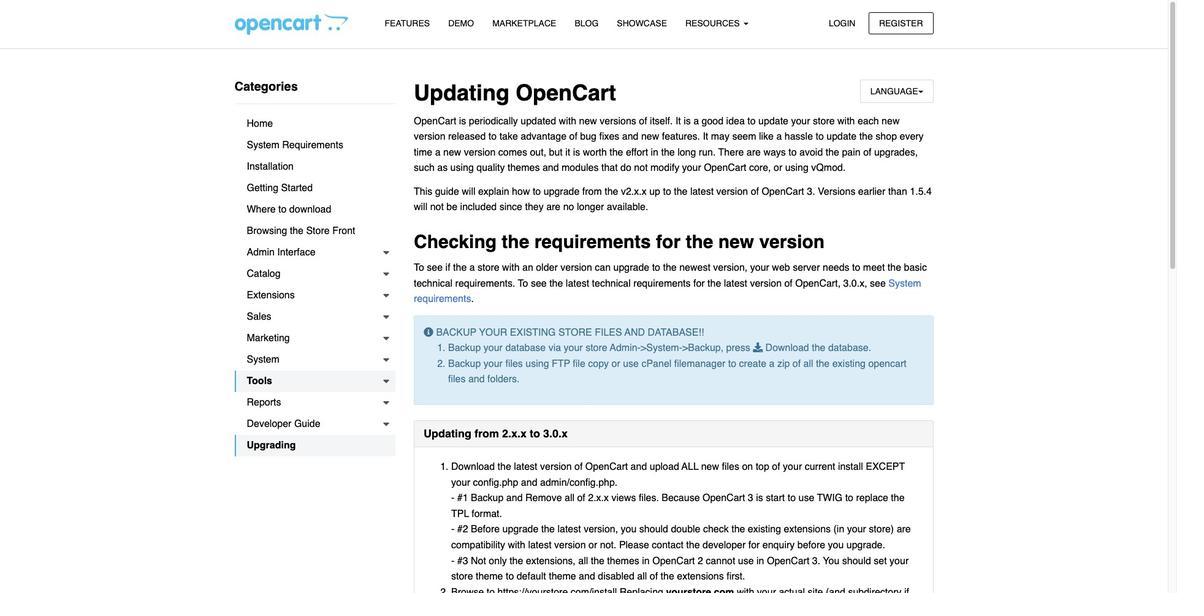 Task type: locate. For each thing, give the bounding box(es) containing it.
extensions link
[[235, 285, 396, 307]]

to left 3.0.x on the left
[[530, 428, 540, 441]]

store inside download the latest version of opencart and upload all new files on top of your current install except your config.php and admin/config.php. - #1 backup and remove all of 2.x.x views files. because opencart 3 is start to use twig to replace the tpl format. - #2 before upgrade the latest version, you should double check the existing extensions (in your store) are compatibility with latest version or not. please contact the developer for enquiry before you upgrade. - #3 not only the extensions, all the themes in opencart 2 cannot use in opencart 3. you should set your store theme to default theme and disabled all of the extensions first.
[[451, 572, 473, 583]]

or down ways in the right top of the page
[[774, 163, 783, 174]]

version,
[[713, 263, 748, 274], [584, 525, 618, 536]]

developer
[[247, 419, 292, 430]]

2 vertical spatial requirements
[[414, 294, 471, 305]]

it
[[566, 147, 570, 158]]

store down #3 on the left
[[451, 572, 473, 583]]

0 vertical spatial requirements
[[535, 231, 651, 252]]

1 vertical spatial -
[[451, 525, 455, 536]]

1 vertical spatial for
[[694, 278, 705, 289]]

effort
[[626, 147, 648, 158]]

may
[[711, 131, 730, 142]]

explain
[[478, 186, 509, 197]]

the inside 'backup your files using ftp file copy or use cpanel filemanager to create a zip of all the existing opencart files and folders.'
[[816, 359, 830, 370]]

0 vertical spatial update
[[759, 116, 789, 127]]

are inside this guide will explain how to upgrade from the v2.x.x up to the latest version of opencart 3. versions earlier than 1.5.4 will not be included since they are no longer available.
[[546, 202, 561, 213]]

2 vertical spatial for
[[749, 540, 760, 551]]

technical down can
[[592, 278, 631, 289]]

and down config.php
[[506, 493, 523, 504]]

of inside 'backup your files using ftp file copy or use cpanel filemanager to create a zip of all the existing opencart files and folders.'
[[793, 359, 801, 370]]

2 horizontal spatial upgrade
[[614, 263, 650, 274]]

check
[[703, 525, 729, 536]]

0 vertical spatial version,
[[713, 263, 748, 274]]

extensions
[[247, 290, 295, 301]]

see left if
[[427, 263, 443, 274]]

there
[[718, 147, 744, 158]]

1 horizontal spatial are
[[747, 147, 761, 158]]

remove
[[526, 493, 562, 504]]

0 vertical spatial updating
[[414, 80, 510, 105]]

new
[[579, 116, 597, 127], [882, 116, 900, 127], [641, 131, 659, 142], [443, 147, 461, 158], [719, 231, 754, 252], [701, 462, 719, 473]]

before
[[798, 540, 825, 551]]

1 - from the top
[[451, 493, 455, 504]]

0 horizontal spatial version,
[[584, 525, 618, 536]]

1 horizontal spatial from
[[582, 186, 602, 197]]

0 horizontal spatial existing
[[748, 525, 781, 536]]

new inside download the latest version of opencart and upload all new files on top of your current install except your config.php and admin/config.php. - #1 backup and remove all of 2.x.x views files. because opencart 3 is start to use twig to replace the tpl format. - #2 before upgrade the latest version, you should double check the existing extensions (in your store) are compatibility with latest version or not. please contact the developer for enquiry before you upgrade. - #3 not only the extensions, all the themes in opencart 2 cannot use in opencart 3. you should set your store theme to default theme and disabled all of the extensions first.
[[701, 462, 719, 473]]

backup inside download the latest version of opencart and upload all new files on top of your current install except your config.php and admin/config.php. - #1 backup and remove all of 2.x.x views files. because opencart 3 is start to use twig to replace the tpl format. - #2 before upgrade the latest version, you should double check the existing extensions (in your store) are compatibility with latest version or not. please contact the developer for enquiry before you upgrade. - #3 not only the extensions, all the themes in opencart 2 cannot use in opencart 3. you should set your store theme to default theme and disabled all of the extensions first.
[[471, 493, 504, 504]]

use left twig
[[799, 493, 815, 504]]

will
[[462, 186, 476, 197], [414, 202, 428, 213]]

2 vertical spatial are
[[897, 525, 911, 536]]

not
[[634, 163, 648, 174], [430, 202, 444, 213]]

0 horizontal spatial theme
[[476, 572, 503, 583]]

hassle
[[785, 131, 813, 142]]

1 vertical spatial download
[[451, 462, 495, 473]]

1 horizontal spatial themes
[[607, 556, 639, 567]]

of inside to see if the a store with an older version can upgrade to the newest version, your web server needs to meet the basic technical requirements. to see the latest technical requirements for the latest version of opencart, 3.0.x, see
[[785, 278, 793, 289]]

info circle image
[[424, 327, 434, 337]]

copy
[[588, 359, 609, 370]]

alert containing backup your existing store files and database!!
[[414, 316, 934, 406]]

marketing link
[[235, 328, 396, 350]]

a left zip
[[769, 359, 775, 370]]

bug
[[580, 131, 597, 142]]

quality
[[477, 163, 505, 174]]

the right replace
[[891, 493, 905, 504]]

the up that
[[610, 147, 623, 158]]

enquiry
[[763, 540, 795, 551]]

language button
[[860, 80, 934, 103]]

1 horizontal spatial should
[[842, 556, 871, 567]]

of down core,
[[751, 186, 759, 197]]

1 horizontal spatial technical
[[592, 278, 631, 289]]

will up included
[[462, 186, 476, 197]]

files.
[[639, 493, 659, 504]]

0 vertical spatial 2.x.x
[[502, 428, 527, 441]]

1 horizontal spatial to
[[518, 278, 528, 289]]

backup
[[436, 327, 477, 338]]

the up config.php
[[498, 462, 511, 473]]

to right "idea"
[[748, 116, 756, 127]]

requirements
[[535, 231, 651, 252], [634, 278, 691, 289], [414, 294, 471, 305]]

1 vertical spatial are
[[546, 202, 561, 213]]

for up to see if the a store with an older version can upgrade to the newest version, your web server needs to meet the basic technical requirements. to see the latest technical requirements for the latest version of opencart, 3.0.x, see
[[656, 231, 681, 252]]

or inside 'backup your files using ftp file copy or use cpanel filemanager to create a zip of all the existing opencart files and folders.'
[[612, 359, 620, 370]]

themes up disabled
[[607, 556, 639, 567]]

1 vertical spatial will
[[414, 202, 428, 213]]

with inside download the latest version of opencart and upload all new files on top of your current install except your config.php and admin/config.php. - #1 backup and remove all of 2.x.x views files. because opencart 3 is start to use twig to replace the tpl format. - #2 before upgrade the latest version, you should double check the existing extensions (in your store) are compatibility with latest version or not. please contact the developer for enquiry before you upgrade. - #3 not only the extensions, all the themes in opencart 2 cannot use in opencart 3. you should set your store theme to default theme and disabled all of the extensions first.
[[508, 540, 525, 551]]

system requirements link
[[414, 278, 921, 305]]

1 horizontal spatial it
[[703, 131, 708, 142]]

see down meet on the top right of the page
[[870, 278, 886, 289]]

your up folders.
[[484, 359, 503, 370]]

of down admin/config.php.
[[577, 493, 585, 504]]

with up default
[[508, 540, 525, 551]]

1 vertical spatial themes
[[607, 556, 639, 567]]

updated
[[521, 116, 556, 127]]

marketplace
[[493, 18, 556, 28]]

for left enquiry
[[749, 540, 760, 551]]

or left not.
[[589, 540, 597, 551]]

browsing
[[247, 226, 287, 237]]

home link
[[235, 113, 396, 135]]

1 vertical spatial requirements
[[634, 278, 691, 289]]

updating for updating from 2.x.x to 3.0.x
[[424, 428, 472, 441]]

with
[[559, 116, 576, 127], [838, 116, 855, 127], [502, 263, 520, 274], [508, 540, 525, 551]]

browsing the store front link
[[235, 221, 396, 242]]

alert
[[414, 316, 934, 406]]

store inside to see if the a store with an older version can upgrade to the newest version, your web server needs to meet the basic technical requirements. to see the latest technical requirements for the latest version of opencart, 3.0.x, see
[[478, 263, 500, 274]]

2 horizontal spatial are
[[897, 525, 911, 536]]

only
[[489, 556, 507, 567]]

avoid
[[800, 147, 823, 158]]

the
[[860, 131, 873, 142], [610, 147, 623, 158], [661, 147, 675, 158], [826, 147, 839, 158], [605, 186, 618, 197], [674, 186, 688, 197], [290, 226, 304, 237], [502, 231, 529, 252], [686, 231, 713, 252], [453, 263, 467, 274], [663, 263, 677, 274], [888, 263, 901, 274], [550, 278, 563, 289], [708, 278, 721, 289], [812, 343, 826, 354], [816, 359, 830, 370], [498, 462, 511, 473], [891, 493, 905, 504], [541, 525, 555, 536], [732, 525, 745, 536], [686, 540, 700, 551], [510, 556, 523, 567], [591, 556, 605, 567], [661, 572, 674, 583]]

all right disabled
[[637, 572, 647, 583]]

0 horizontal spatial use
[[623, 359, 639, 370]]

from up longer
[[582, 186, 602, 197]]

version up admin/config.php.
[[540, 462, 572, 473]]

system for system
[[247, 354, 280, 365]]

3
[[748, 493, 753, 504]]

1 horizontal spatial update
[[827, 131, 857, 142]]

files
[[595, 327, 622, 338]]

for inside download the latest version of opencart and upload all new files on top of your current install except your config.php and admin/config.php. - #1 backup and remove all of 2.x.x views files. because opencart 3 is start to use twig to replace the tpl format. - #2 before upgrade the latest version, you should double check the existing extensions (in your store) are compatibility with latest version or not. please contact the developer for enquiry before you upgrade. - #3 not only the extensions, all the themes in opencart 2 cannot use in opencart 3. you should set your store theme to default theme and disabled all of the extensions first.
[[749, 540, 760, 551]]

1 vertical spatial 2.x.x
[[588, 493, 609, 504]]

1 horizontal spatial in
[[651, 147, 659, 158]]

1 vertical spatial existing
[[748, 525, 781, 536]]

or right "copy" at the bottom of the page
[[612, 359, 620, 370]]

set
[[874, 556, 887, 567]]

0 vertical spatial not
[[634, 163, 648, 174]]

longer
[[577, 202, 604, 213]]

1 vertical spatial 3.
[[812, 556, 821, 567]]

not inside opencart is periodically updated with new versions of itself. it is a good idea to update your store with each new version released to take advantage of bug fixes and new features. it may seem like a hassle to update the shop every time a new version comes out, but it is worth the effort in the long run. there are ways to avoid the pain of upgrades, such as using quality themes and modules that do not modify your opencart core, or using vqmod.
[[634, 163, 648, 174]]

1 horizontal spatial upgrade
[[544, 186, 580, 197]]

0 vertical spatial are
[[747, 147, 761, 158]]

because
[[662, 493, 700, 504]]

browsing the store front
[[247, 226, 355, 237]]

use up first.
[[738, 556, 754, 567]]

0 vertical spatial -
[[451, 493, 455, 504]]

0 vertical spatial or
[[774, 163, 783, 174]]

1 horizontal spatial download
[[766, 343, 809, 354]]

for
[[656, 231, 681, 252], [694, 278, 705, 289], [749, 540, 760, 551]]

not inside this guide will explain how to upgrade from the v2.x.x up to the latest version of opencart 3. versions earlier than 1.5.4 will not be included since they are no longer available.
[[430, 202, 444, 213]]

store up hassle
[[813, 116, 835, 127]]

newest
[[680, 263, 711, 274]]

upgrade inside download the latest version of opencart and upload all new files on top of your current install except your config.php and admin/config.php. - #1 backup and remove all of 2.x.x views files. because opencart 3 is start to use twig to replace the tpl format. - #2 before upgrade the latest version, you should double check the existing extensions (in your store) are compatibility with latest version or not. please contact the developer for enquiry before you upgrade. - #3 not only the extensions, all the themes in opencart 2 cannot use in opencart 3. you should set your store theme to default theme and disabled all of the extensions first.
[[503, 525, 539, 536]]

getting started
[[247, 183, 313, 194]]

download up zip
[[766, 343, 809, 354]]

2.x.x left 3.0.x on the left
[[502, 428, 527, 441]]

upgrading
[[247, 440, 296, 451]]

download the latest version of opencart and upload all new files on top of your current install except your config.php and admin/config.php. - #1 backup and remove all of 2.x.x views files. because opencart 3 is start to use twig to replace the tpl format. - #2 before upgrade the latest version, you should double check the existing extensions (in your store) are compatibility with latest version or not. please contact the developer for enquiry before you upgrade. - #3 not only the extensions, all the themes in opencart 2 cannot use in opencart 3. you should set your store theme to default theme and disabled all of the extensions first.
[[451, 462, 911, 583]]

your down long
[[682, 163, 701, 174]]

do
[[621, 163, 632, 174]]

in down enquiry
[[757, 556, 764, 567]]

1 theme from the left
[[476, 572, 503, 583]]

of right zip
[[793, 359, 801, 370]]

system down home
[[247, 140, 280, 151]]

marketing
[[247, 333, 290, 344]]

for down the newest
[[694, 278, 705, 289]]

the right meet on the top right of the page
[[888, 263, 901, 274]]

0 horizontal spatial are
[[546, 202, 561, 213]]

is right 3
[[756, 493, 763, 504]]

backup for backup your database via your store admin->system->backup, press
[[448, 343, 481, 354]]

backup your existing store files and database!!
[[434, 327, 704, 338]]

2 vertical spatial upgrade
[[503, 525, 539, 536]]

your
[[791, 116, 810, 127], [682, 163, 701, 174], [750, 263, 770, 274], [484, 343, 503, 354], [564, 343, 583, 354], [484, 359, 503, 370], [783, 462, 802, 473], [451, 477, 470, 488], [847, 525, 866, 536], [890, 556, 909, 567]]

this guide will explain how to upgrade from the v2.x.x up to the latest version of opencart 3. versions earlier than 1.5.4 will not be included since they are no longer available.
[[414, 186, 932, 213]]

to right where
[[278, 204, 287, 215]]

0 vertical spatial system
[[247, 140, 280, 151]]

2 vertical spatial system
[[247, 354, 280, 365]]

1 vertical spatial not
[[430, 202, 444, 213]]

to down an
[[518, 278, 528, 289]]

admin/config.php.
[[540, 477, 618, 488]]

system inside system requirements
[[889, 278, 921, 289]]

to right twig
[[845, 493, 854, 504]]

not right do
[[634, 163, 648, 174]]

home
[[247, 118, 273, 129]]

disabled
[[598, 572, 635, 583]]

0 horizontal spatial it
[[676, 116, 681, 127]]

in inside opencart is periodically updated with new versions of itself. it is a good idea to update your store with each new version released to take advantage of bug fixes and new features. it may seem like a hassle to update the shop every time a new version comes out, but it is worth the effort in the long run. there are ways to avoid the pain of upgrades, such as using quality themes and modules that do not modify your opencart core, or using vqmod.
[[651, 147, 659, 158]]

0 vertical spatial to
[[414, 263, 424, 274]]

1 vertical spatial you
[[828, 540, 844, 551]]

and left disabled
[[579, 572, 595, 583]]

1 horizontal spatial or
[[612, 359, 620, 370]]

download image
[[753, 343, 763, 353]]

download up config.php
[[451, 462, 495, 473]]

a left good
[[694, 116, 699, 127]]

1 vertical spatial version,
[[584, 525, 618, 536]]

should
[[639, 525, 668, 536], [842, 556, 871, 567]]

0 horizontal spatial in
[[642, 556, 650, 567]]

or inside download the latest version of opencart and upload all new files on top of your current install except your config.php and admin/config.php. - #1 backup and remove all of 2.x.x views files. because opencart 3 is start to use twig to replace the tpl format. - #2 before upgrade the latest version, you should double check the existing extensions (in your store) are compatibility with latest version or not. please contact the developer for enquiry before you upgrade. - #3 not only the extensions, all the themes in opencart 2 cannot use in opencart 3. you should set your store theme to default theme and disabled all of the extensions first.
[[589, 540, 597, 551]]

the up the newest
[[686, 231, 713, 252]]

0 vertical spatial backup
[[448, 343, 481, 354]]

0 horizontal spatial from
[[475, 428, 499, 441]]

your left web
[[750, 263, 770, 274]]

1 vertical spatial it
[[703, 131, 708, 142]]

using inside 'backup your files using ftp file copy or use cpanel filemanager to create a zip of all the existing opencart files and folders.'
[[526, 359, 549, 370]]

download inside download the latest version of opencart and upload all new files on top of your current install except your config.php and admin/config.php. - #1 backup and remove all of 2.x.x views files. because opencart 3 is start to use twig to replace the tpl format. - #2 before upgrade the latest version, you should double check the existing extensions (in your store) are compatibility with latest version or not. please contact the developer for enquiry before you upgrade. - #3 not only the extensions, all the themes in opencart 2 cannot use in opencart 3. you should set your store theme to default theme and disabled all of the extensions first.
[[451, 462, 495, 473]]

it left may
[[703, 131, 708, 142]]

- left '#2'
[[451, 525, 455, 536]]

use
[[623, 359, 639, 370], [799, 493, 815, 504], [738, 556, 754, 567]]

0 horizontal spatial for
[[656, 231, 681, 252]]

login
[[829, 18, 856, 28]]

existing
[[510, 327, 556, 338]]

it up 'features.'
[[676, 116, 681, 127]]

using down database
[[526, 359, 549, 370]]

backup inside 'backup your files using ftp file copy or use cpanel filemanager to create a zip of all the existing opencart files and folders.'
[[448, 359, 481, 370]]

3. left you
[[812, 556, 821, 567]]

to down hassle
[[789, 147, 797, 158]]

a inside 'backup your files using ftp file copy or use cpanel filemanager to create a zip of all the existing opencart files and folders.'
[[769, 359, 775, 370]]

if
[[446, 263, 450, 274]]

developer guide link
[[235, 414, 396, 435]]

2.x.x down admin/config.php.
[[588, 493, 609, 504]]

0 horizontal spatial download
[[451, 462, 495, 473]]

in right the effort
[[651, 147, 659, 158]]

theme down extensions,
[[549, 572, 576, 583]]

latest inside this guide will explain how to upgrade from the v2.x.x up to the latest version of opencart 3. versions earlier than 1.5.4 will not be included since they are no longer available.
[[690, 186, 714, 197]]

or inside opencart is periodically updated with new versions of itself. it is a good idea to update your store with each new version released to take advantage of bug fixes and new features. it may seem like a hassle to update the shop every time a new version comes out, but it is worth the effort in the long run. there are ways to avoid the pain of upgrades, such as using quality themes and modules that do not modify your opencart core, or using vqmod.
[[774, 163, 783, 174]]

opencart down core,
[[762, 186, 804, 197]]

2 horizontal spatial or
[[774, 163, 783, 174]]

guide
[[435, 186, 459, 197]]

0 vertical spatial from
[[582, 186, 602, 197]]

3. left versions
[[807, 186, 815, 197]]

0 horizontal spatial will
[[414, 202, 428, 213]]

update up pain at the right
[[827, 131, 857, 142]]

guide
[[294, 419, 320, 430]]

1 horizontal spatial theme
[[549, 572, 576, 583]]

with left an
[[502, 263, 520, 274]]

are up core,
[[747, 147, 761, 158]]

to
[[748, 116, 756, 127], [489, 131, 497, 142], [816, 131, 824, 142], [789, 147, 797, 158], [533, 186, 541, 197], [663, 186, 671, 197], [278, 204, 287, 215], [652, 263, 660, 274], [852, 263, 861, 274], [728, 359, 737, 370], [530, 428, 540, 441], [788, 493, 796, 504], [845, 493, 854, 504], [506, 572, 514, 583]]

0 vertical spatial you
[[621, 525, 637, 536]]

to up system requirements link
[[652, 263, 660, 274]]

0 horizontal spatial 2.x.x
[[502, 428, 527, 441]]

a up requirements.
[[470, 263, 475, 274]]

0 horizontal spatial or
[[589, 540, 597, 551]]

1 horizontal spatial version,
[[713, 263, 748, 274]]

existing
[[833, 359, 866, 370], [748, 525, 781, 536]]

of down web
[[785, 278, 793, 289]]

requirements down if
[[414, 294, 471, 305]]

files up folders.
[[506, 359, 523, 370]]

twig
[[817, 493, 843, 504]]

0 horizontal spatial technical
[[414, 278, 453, 289]]

1 vertical spatial to
[[518, 278, 528, 289]]

1 vertical spatial backup
[[448, 359, 481, 370]]

0 horizontal spatial update
[[759, 116, 789, 127]]

create
[[739, 359, 767, 370]]

1 horizontal spatial 2.x.x
[[588, 493, 609, 504]]

upgrade right "before"
[[503, 525, 539, 536]]

not left be
[[430, 202, 444, 213]]

you down '(in'
[[828, 540, 844, 551]]

1 vertical spatial system
[[889, 278, 921, 289]]

1 vertical spatial upgrade
[[614, 263, 650, 274]]

extensions down 2
[[677, 572, 724, 583]]

0 horizontal spatial files
[[448, 374, 466, 385]]

is up released
[[459, 116, 466, 127]]

1 vertical spatial or
[[612, 359, 620, 370]]

2.x.x inside download the latest version of opencart and upload all new files on top of your current install except your config.php and admin/config.php. - #1 backup and remove all of 2.x.x views files. because opencart 3 is start to use twig to replace the tpl format. - #2 before upgrade the latest version, you should double check the existing extensions (in your store) are compatibility with latest version or not. please contact the developer for enquiry before you upgrade. - #3 not only the extensions, all the themes in opencart 2 cannot use in opencart 3. you should set your store theme to default theme and disabled all of the extensions first.
[[588, 493, 609, 504]]

advantage
[[521, 131, 567, 142]]

resources link
[[676, 13, 758, 34]]

1 horizontal spatial using
[[526, 359, 549, 370]]

1 horizontal spatial existing
[[833, 359, 866, 370]]

are left no
[[546, 202, 561, 213]]

extensions,
[[526, 556, 576, 567]]

should up contact
[[639, 525, 668, 536]]

0 horizontal spatial upgrade
[[503, 525, 539, 536]]

2 vertical spatial backup
[[471, 493, 504, 504]]

0 vertical spatial will
[[462, 186, 476, 197]]

is
[[459, 116, 466, 127], [684, 116, 691, 127], [573, 147, 580, 158], [756, 493, 763, 504]]

0 horizontal spatial not
[[430, 202, 444, 213]]

store up requirements.
[[478, 263, 500, 274]]

0 horizontal spatial using
[[450, 163, 474, 174]]

use down admin-
[[623, 359, 639, 370]]

updating for updating opencart
[[414, 80, 510, 105]]

web
[[772, 263, 790, 274]]

modules
[[562, 163, 599, 174]]

database.
[[828, 343, 871, 354]]

1 horizontal spatial files
[[506, 359, 523, 370]]

catalog link
[[235, 264, 396, 285]]

of right top on the right of page
[[772, 462, 780, 473]]

- left the #1
[[451, 493, 455, 504]]

out,
[[530, 147, 546, 158]]

0 vertical spatial use
[[623, 359, 639, 370]]

existing up enquiry
[[748, 525, 781, 536]]

version, up not.
[[584, 525, 618, 536]]

2 vertical spatial -
[[451, 556, 455, 567]]

resources
[[686, 18, 742, 28]]

0 vertical spatial 3.
[[807, 186, 815, 197]]

1 vertical spatial update
[[827, 131, 857, 142]]

a right time at left top
[[435, 147, 441, 158]]

current
[[805, 462, 835, 473]]

opencart up admin/config.php.
[[585, 462, 628, 473]]

all inside 'backup your files using ftp file copy or use cpanel filemanager to create a zip of all the existing opencart files and folders.'
[[804, 359, 813, 370]]

that
[[602, 163, 618, 174]]

store
[[813, 116, 835, 127], [478, 263, 500, 274], [586, 343, 608, 354], [451, 572, 473, 583]]

2 vertical spatial use
[[738, 556, 754, 567]]

themes inside download the latest version of opencart and upload all new files on top of your current install except your config.php and admin/config.php. - #1 backup and remove all of 2.x.x views files. because opencart 3 is start to use twig to replace the tpl format. - #2 before upgrade the latest version, you should double check the existing extensions (in your store) are compatibility with latest version or not. please contact the developer for enquiry before you upgrade. - #3 not only the extensions, all the themes in opencart 2 cannot use in opencart 3. you should set your store theme to default theme and disabled all of the extensions first.
[[607, 556, 639, 567]]

0 vertical spatial existing
[[833, 359, 866, 370]]

files inside download the latest version of opencart and upload all new files on top of your current install except your config.php and admin/config.php. - #1 backup and remove all of 2.x.x views files. because opencart 3 is start to use twig to replace the tpl format. - #2 before upgrade the latest version, you should double check the existing extensions (in your store) are compatibility with latest version or not. please contact the developer for enquiry before you upgrade. - #3 not only the extensions, all the themes in opencart 2 cannot use in opencart 3. you should set your store theme to default theme and disabled all of the extensions first.
[[722, 462, 739, 473]]

2
[[698, 556, 703, 567]]

blog
[[575, 18, 599, 28]]

the left store
[[290, 226, 304, 237]]



Task type: vqa. For each thing, say whether or not it's contained in the screenshot.
through
no



Task type: describe. For each thing, give the bounding box(es) containing it.
version inside this guide will explain how to upgrade from the v2.x.x up to the latest version of opencart 3. versions earlier than 1.5.4 will not be included since they are no longer available.
[[717, 186, 748, 197]]

your inside 'backup your files using ftp file copy or use cpanel filemanager to create a zip of all the existing opencart files and folders.'
[[484, 359, 503, 370]]

opencart inside this guide will explain how to upgrade from the v2.x.x up to the latest version of opencart 3. versions earlier than 1.5.4 will not be included since they are no longer available.
[[762, 186, 804, 197]]

to right how
[[533, 186, 541, 197]]

0 horizontal spatial you
[[621, 525, 637, 536]]

>system-
[[641, 343, 682, 354]]

to right up
[[663, 186, 671, 197]]

0 vertical spatial files
[[506, 359, 523, 370]]

folders.
[[488, 374, 520, 385]]

3. inside this guide will explain how to upgrade from the v2.x.x up to the latest version of opencart 3. versions earlier than 1.5.4 will not be included since they are no longer available.
[[807, 186, 815, 197]]

1 vertical spatial use
[[799, 493, 815, 504]]

1 horizontal spatial you
[[828, 540, 844, 551]]

admin
[[247, 247, 275, 258]]

can
[[595, 263, 611, 274]]

install
[[838, 462, 863, 473]]

long
[[678, 147, 696, 158]]

register
[[879, 18, 923, 28]]

all right extensions,
[[578, 556, 588, 567]]

to up avoid
[[816, 131, 824, 142]]

a inside to see if the a store with an older version can upgrade to the newest version, your web server needs to meet the basic technical requirements. to see the latest technical requirements for the latest version of opencart, 3.0.x, see
[[470, 263, 475, 274]]

with left each
[[838, 116, 855, 127]]

upload
[[650, 462, 679, 473]]

is up 'features.'
[[684, 116, 691, 127]]

version left can
[[561, 263, 592, 274]]

opencart up updated on the left of the page
[[516, 80, 616, 105]]

the down contact
[[661, 572, 674, 583]]

2 horizontal spatial see
[[870, 278, 886, 289]]

upgrade.
[[847, 540, 885, 551]]

requirements inside system requirements
[[414, 294, 471, 305]]

version, inside to see if the a store with an older version can upgrade to the newest version, your web server needs to meet the basic technical requirements. to see the latest technical requirements for the latest version of opencart, 3.0.x, see
[[713, 263, 748, 274]]

worth
[[583, 147, 607, 158]]

comes
[[498, 147, 527, 158]]

store
[[559, 327, 592, 338]]

version up extensions,
[[554, 540, 586, 551]]

2 horizontal spatial using
[[785, 163, 809, 174]]

is right it
[[573, 147, 580, 158]]

the right up
[[674, 186, 688, 197]]

the right the only
[[510, 556, 523, 567]]

checking the requirements for the new version
[[414, 231, 825, 252]]

the down the newest
[[708, 278, 721, 289]]

your down store at bottom
[[564, 343, 583, 354]]

and left upload
[[631, 462, 647, 473]]

basic
[[904, 263, 927, 274]]

your down the your
[[484, 343, 503, 354]]

pain
[[842, 147, 861, 158]]

and down but
[[543, 163, 559, 174]]

3.0.x
[[543, 428, 568, 441]]

1 vertical spatial extensions
[[677, 572, 724, 583]]

catalog
[[247, 269, 281, 280]]

to see if the a store with an older version can upgrade to the newest version, your web server needs to meet the basic technical requirements. to see the latest technical requirements for the latest version of opencart, 3.0.x, see
[[414, 263, 927, 289]]

ftp
[[552, 359, 570, 370]]

3. inside download the latest version of opencart and upload all new files on top of your current install except your config.php and admin/config.php. - #1 backup and remove all of 2.x.x views files. because opencart 3 is start to use twig to replace the tpl format. - #2 before upgrade the latest version, you should double check the existing extensions (in your store) are compatibility with latest version or not. please contact the developer for enquiry before you upgrade. - #3 not only the extensions, all the themes in opencart 2 cannot use in opencart 3. you should set your store theme to default theme and disabled all of the extensions first.
[[812, 556, 821, 567]]

upgrading link
[[235, 435, 396, 457]]

default
[[517, 572, 546, 583]]

your inside to see if the a store with an older version can upgrade to the newest version, your web server needs to meet the basic technical requirements. to see the latest technical requirements for the latest version of opencart, 3.0.x, see
[[750, 263, 770, 274]]

system for system requirements
[[889, 278, 921, 289]]

and up the effort
[[622, 131, 639, 142]]

the up developer
[[732, 525, 745, 536]]

first.
[[727, 572, 745, 583]]

opencart down contact
[[653, 556, 695, 567]]

admin-
[[610, 343, 641, 354]]

idea
[[726, 116, 745, 127]]

reports link
[[235, 392, 396, 414]]

versions
[[818, 186, 856, 197]]

released
[[448, 131, 486, 142]]

version up time at left top
[[414, 131, 446, 142]]

to up the 3.0.x,
[[852, 263, 861, 274]]

download
[[289, 204, 331, 215]]

periodically
[[469, 116, 518, 127]]

the left v2.x.x
[[605, 186, 618, 197]]

included
[[460, 202, 497, 213]]

the left database.
[[812, 343, 826, 354]]

time
[[414, 147, 432, 158]]

are inside opencart is periodically updated with new versions of itself. it is a good idea to update your store with each new version released to take advantage of bug fixes and new features. it may seem like a hassle to update the shop every time a new version comes out, but it is worth the effort in the long run. there are ways to avoid the pain of upgrades, such as using quality themes and modules that do not modify your opencart core, or using vqmod.
[[747, 147, 761, 158]]

views
[[612, 493, 636, 504]]

server
[[793, 263, 820, 274]]

download for download the database.
[[766, 343, 809, 354]]

version, inside download the latest version of opencart and upload all new files on top of your current install except your config.php and admin/config.php. - #1 backup and remove all of 2.x.x views files. because opencart 3 is start to use twig to replace the tpl format. - #2 before upgrade the latest version, you should double check the existing extensions (in your store) are compatibility with latest version or not. please contact the developer for enquiry before you upgrade. - #3 not only the extensions, all the themes in opencart 2 cannot use in opencart 3. you should set your store theme to default theme and disabled all of the extensions first.
[[584, 525, 618, 536]]

than
[[888, 186, 907, 197]]

to down periodically
[[489, 131, 497, 142]]

with inside to see if the a store with an older version can upgrade to the newest version, your web server needs to meet the basic technical requirements. to see the latest technical requirements for the latest version of opencart, 3.0.x, see
[[502, 263, 520, 274]]

the up an
[[502, 231, 529, 252]]

v2.x.x
[[621, 186, 647, 197]]

version up web
[[759, 231, 825, 252]]

themes inside opencart is periodically updated with new versions of itself. it is a good idea to update your store with each new version released to take advantage of bug fixes and new features. it may seem like a hassle to update the shop every time a new version comes out, but it is worth the effort in the long run. there are ways to avoid the pain of upgrades, such as using quality themes and modules that do not modify your opencart core, or using vqmod.
[[508, 163, 540, 174]]

categories
[[235, 80, 298, 94]]

0 vertical spatial should
[[639, 525, 668, 536]]

requirements inside to see if the a store with an older version can upgrade to the newest version, your web server needs to meet the basic technical requirements. to see the latest technical requirements for the latest version of opencart, 3.0.x, see
[[634, 278, 691, 289]]

upgrade inside this guide will explain how to upgrade from the v2.x.x up to the latest version of opencart 3. versions earlier than 1.5.4 will not be included since they are no longer available.
[[544, 186, 580, 197]]

opencart down enquiry
[[767, 556, 810, 567]]

1 technical from the left
[[414, 278, 453, 289]]

meet
[[863, 263, 885, 274]]

of right pain at the right
[[863, 147, 872, 158]]

the up the vqmod.
[[826, 147, 839, 158]]

but
[[549, 147, 563, 158]]

the up extensions,
[[541, 525, 555, 536]]

of left itself.
[[639, 116, 647, 127]]

opencart up time at left top
[[414, 116, 456, 127]]

the down each
[[860, 131, 873, 142]]

via
[[549, 343, 561, 354]]

from inside this guide will explain how to upgrade from the v2.x.x up to the latest version of opencart 3. versions earlier than 1.5.4 will not be included since they are no longer available.
[[582, 186, 602, 197]]

database!!
[[648, 327, 704, 338]]

updating opencart
[[414, 80, 616, 105]]

1 vertical spatial from
[[475, 428, 499, 441]]

opencart - open source shopping cart solution image
[[235, 13, 348, 35]]

your left the current
[[783, 462, 802, 473]]

fixes
[[599, 131, 620, 142]]

use inside 'backup your files using ftp file copy or use cpanel filemanager to create a zip of all the existing opencart files and folders.'
[[623, 359, 639, 370]]

2 - from the top
[[451, 525, 455, 536]]

your right '(in'
[[847, 525, 866, 536]]

installation
[[247, 161, 294, 172]]

2 horizontal spatial in
[[757, 556, 764, 567]]

to down the only
[[506, 572, 514, 583]]

3 - from the top
[[451, 556, 455, 567]]

are inside download the latest version of opencart and upload all new files on top of your current install except your config.php and admin/config.php. - #1 backup and remove all of 2.x.x views files. because opencart 3 is start to use twig to replace the tpl format. - #2 before upgrade the latest version, you should double check the existing extensions (in your store) are compatibility with latest version or not. please contact the developer for enquiry before you upgrade. - #3 not only the extensions, all the themes in opencart 2 cannot use in opencart 3. you should set your store theme to default theme and disabled all of the extensions first.
[[897, 525, 911, 536]]

showcase
[[617, 18, 667, 28]]

existing inside 'backup your files using ftp file copy or use cpanel filemanager to create a zip of all the existing opencart files and folders.'
[[833, 359, 866, 370]]

version up quality
[[464, 147, 496, 158]]

the down "double"
[[686, 540, 700, 551]]

1 vertical spatial should
[[842, 556, 871, 567]]

1 horizontal spatial will
[[462, 186, 476, 197]]

opencart left 3
[[703, 493, 745, 504]]

features link
[[376, 13, 439, 34]]

the down not.
[[591, 556, 605, 567]]

database
[[506, 343, 546, 354]]

cannot
[[706, 556, 735, 567]]

how
[[512, 186, 530, 197]]

system for system requirements
[[247, 140, 280, 151]]

run.
[[699, 147, 716, 158]]

system requirements
[[414, 278, 921, 305]]

opencart
[[869, 359, 907, 370]]

the down older at the left top of the page
[[550, 278, 563, 289]]

the right if
[[453, 263, 467, 274]]

sales
[[247, 312, 271, 323]]

getting started link
[[235, 178, 396, 199]]

of down contact
[[650, 572, 658, 583]]

is inside download the latest version of opencart and upload all new files on top of your current install except your config.php and admin/config.php. - #1 backup and remove all of 2.x.x views files. because opencart 3 is start to use twig to replace the tpl format. - #2 before upgrade the latest version, you should double check the existing extensions (in your store) are compatibility with latest version or not. please contact the developer for enquiry before you upgrade. - #3 not only the extensions, all the themes in opencart 2 cannot use in opencart 3. you should set your store theme to default theme and disabled all of the extensions first.
[[756, 493, 763, 504]]

modify
[[651, 163, 680, 174]]

where to download link
[[235, 199, 396, 221]]

download the database.
[[763, 343, 871, 354]]

system link
[[235, 350, 396, 371]]

such
[[414, 163, 435, 174]]

be
[[447, 202, 458, 213]]

and inside 'backup your files using ftp file copy or use cpanel filemanager to create a zip of all the existing opencart files and folders.'
[[468, 374, 485, 385]]

store up "copy" at the bottom of the page
[[586, 343, 608, 354]]

1 horizontal spatial use
[[738, 556, 754, 567]]

except
[[866, 462, 905, 473]]

before
[[471, 525, 500, 536]]

.
[[471, 294, 474, 305]]

opencart down there
[[704, 163, 747, 174]]

your up hassle
[[791, 116, 810, 127]]

with up advantage
[[559, 116, 576, 127]]

download for download the latest version of opencart and upload all new files on top of your current install except your config.php and admin/config.php. - #1 backup and remove all of 2.x.x views files. because opencart 3 is start to use twig to replace the tpl format. - #2 before upgrade the latest version, you should double check the existing extensions (in your store) are compatibility with latest version or not. please contact the developer for enquiry before you upgrade. - #3 not only the extensions, all the themes in opencart 2 cannot use in opencart 3. you should set your store theme to default theme and disabled all of the extensions first.
[[451, 462, 495, 473]]

1 horizontal spatial see
[[531, 278, 547, 289]]

of inside this guide will explain how to upgrade from the v2.x.x up to the latest version of opencart 3. versions earlier than 1.5.4 will not be included since they are no longer available.
[[751, 186, 759, 197]]

where to download
[[247, 204, 331, 215]]

0 vertical spatial it
[[676, 116, 681, 127]]

backup your files using ftp file copy or use cpanel filemanager to create a zip of all the existing opencart files and folders.
[[448, 359, 907, 385]]

to inside 'backup your files using ftp file copy or use cpanel filemanager to create a zip of all the existing opencart files and folders.'
[[728, 359, 737, 370]]

config.php
[[473, 477, 518, 488]]

please
[[619, 540, 649, 551]]

system requirements link
[[235, 135, 396, 156]]

existing inside download the latest version of opencart and upload all new files on top of your current install except your config.php and admin/config.php. - #1 backup and remove all of 2.x.x views files. because opencart 3 is start to use twig to replace the tpl format. - #2 before upgrade the latest version, you should double check the existing extensions (in your store) are compatibility with latest version or not. please contact the developer for enquiry before you upgrade. - #3 not only the extensions, all the themes in opencart 2 cannot use in opencart 3. you should set your store theme to default theme and disabled all of the extensions first.
[[748, 525, 781, 536]]

version down web
[[750, 278, 782, 289]]

features
[[385, 18, 430, 28]]

a right like
[[777, 131, 782, 142]]

replace
[[856, 493, 888, 504]]

requirements
[[282, 140, 343, 151]]

core,
[[749, 163, 771, 174]]

requirements.
[[455, 278, 515, 289]]

the up system requirements
[[663, 263, 677, 274]]

upgrades,
[[874, 147, 918, 158]]

0 horizontal spatial see
[[427, 263, 443, 274]]

your up the #1
[[451, 477, 470, 488]]

your right set
[[890, 556, 909, 567]]

all down admin/config.php.
[[565, 493, 575, 504]]

backup your database via your store admin->system->backup, press
[[448, 343, 753, 354]]

0 vertical spatial extensions
[[784, 525, 831, 536]]

backup for backup your files using ftp file copy or use cpanel filemanager to create a zip of all the existing opencart files and folders.
[[448, 359, 481, 370]]

2 technical from the left
[[592, 278, 631, 289]]

press
[[726, 343, 750, 354]]

older
[[536, 263, 558, 274]]

to right start
[[788, 493, 796, 504]]

blog link
[[566, 13, 608, 34]]

and up remove
[[521, 477, 538, 488]]

of left "bug"
[[569, 131, 578, 142]]

store inside opencart is periodically updated with new versions of itself. it is a good idea to update your store with each new version released to take advantage of bug fixes and new features. it may seem like a hassle to update the shop every time a new version comes out, but it is worth the effort in the long run. there are ways to avoid the pain of upgrades, such as using quality themes and modules that do not modify your opencart core, or using vqmod.
[[813, 116, 835, 127]]

2 theme from the left
[[549, 572, 576, 583]]

good
[[702, 116, 724, 127]]

0 horizontal spatial to
[[414, 263, 424, 274]]

the up modify
[[661, 147, 675, 158]]

for inside to see if the a store with an older version can upgrade to the newest version, your web server needs to meet the basic technical requirements. to see the latest technical requirements for the latest version of opencart, 3.0.x, see
[[694, 278, 705, 289]]

opencart,
[[795, 278, 841, 289]]

upgrade inside to see if the a store with an older version can upgrade to the newest version, your web server needs to meet the basic technical requirements. to see the latest technical requirements for the latest version of opencart, 3.0.x, see
[[614, 263, 650, 274]]

seem
[[732, 131, 756, 142]]

of up admin/config.php.
[[575, 462, 583, 473]]



